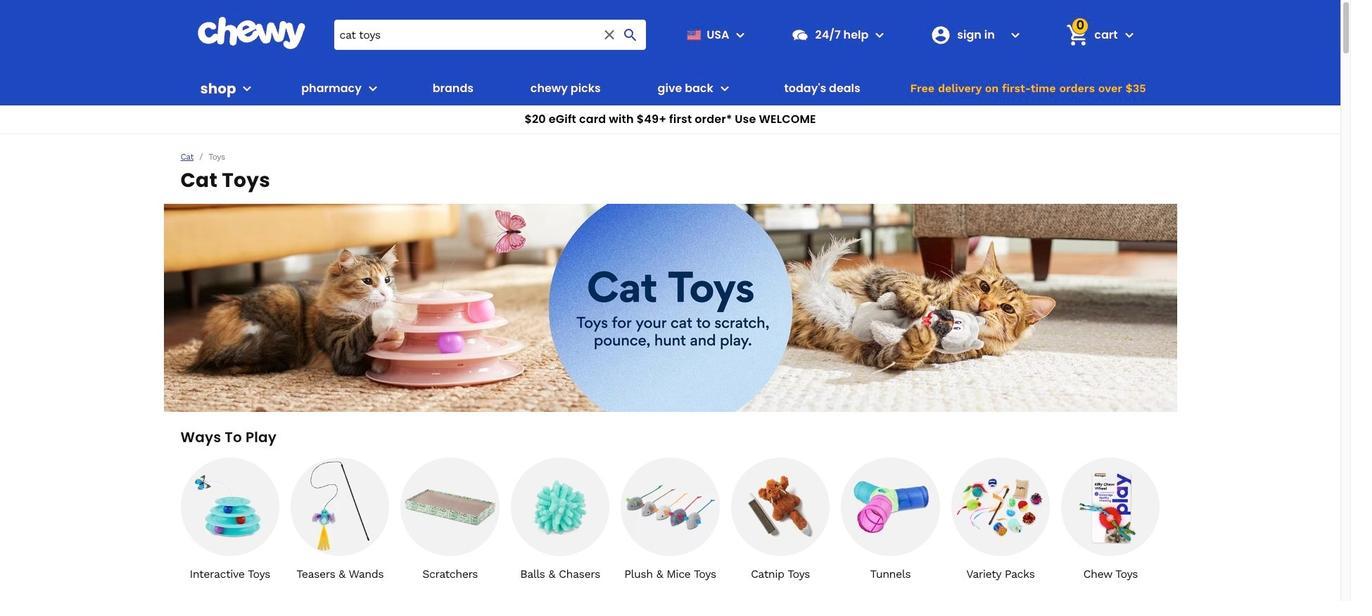 Task type: locate. For each thing, give the bounding box(es) containing it.
chewy support image
[[791, 26, 810, 44]]

cat toys. toys for your cat to scratch, pounce, hunt and play. image
[[164, 204, 1177, 412]]

balls & chasers image
[[511, 458, 610, 557]]

cart menu image
[[1121, 26, 1138, 43]]

Search text field
[[334, 20, 646, 50]]

interactive toys image
[[181, 458, 279, 557]]

account menu image
[[1007, 26, 1024, 43]]

delete search image
[[601, 26, 618, 43]]

catnip toys image
[[731, 458, 830, 557]]

help menu image
[[872, 26, 889, 43]]



Task type: describe. For each thing, give the bounding box(es) containing it.
scratchers image
[[401, 458, 500, 557]]

menu image
[[239, 80, 256, 97]]

tunnels image
[[841, 458, 940, 557]]

plush & mice toys image
[[621, 458, 720, 557]]

chewy home image
[[197, 17, 306, 49]]

teasers & wands image
[[291, 458, 390, 557]]

give back menu image
[[716, 80, 733, 97]]

menu image
[[732, 26, 749, 43]]

Product search field
[[334, 20, 646, 50]]

chew toys image
[[1061, 458, 1160, 557]]

submit search image
[[623, 26, 639, 43]]

variety packs image
[[951, 458, 1050, 557]]

items image
[[1065, 22, 1090, 47]]

pharmacy menu image
[[365, 80, 381, 97]]

site banner
[[0, 0, 1341, 134]]



Task type: vqa. For each thing, say whether or not it's contained in the screenshot.
Site banner
yes



